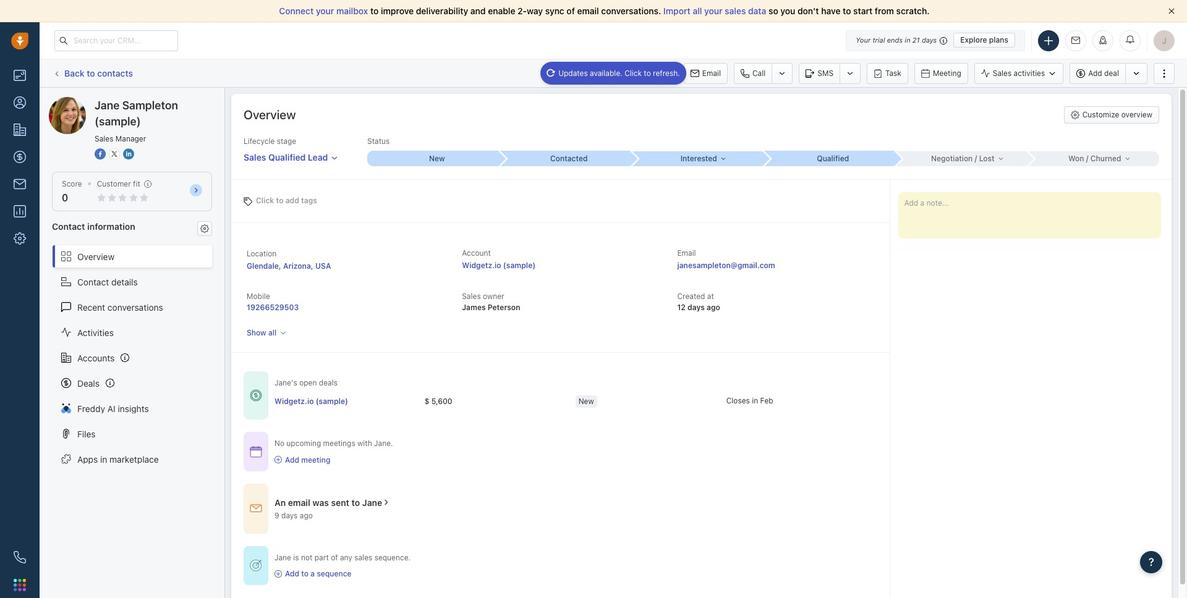 Task type: describe. For each thing, give the bounding box(es) containing it.
files
[[77, 429, 96, 439]]

to left a
[[301, 570, 309, 579]]

customer
[[97, 179, 131, 189]]

1 horizontal spatial of
[[567, 6, 575, 16]]

deals
[[319, 379, 338, 388]]

peterson
[[488, 303, 520, 312]]

Search your CRM... text field
[[54, 30, 178, 51]]

tags
[[301, 196, 317, 205]]

available.
[[590, 68, 623, 78]]

accounts
[[77, 353, 115, 363]]

1 horizontal spatial email
[[577, 6, 599, 16]]

0 horizontal spatial overview
[[77, 251, 115, 262]]

recent
[[77, 302, 105, 313]]

send email image
[[1072, 37, 1081, 45]]

contacted link
[[499, 151, 631, 166]]

connect your mailbox link
[[279, 6, 370, 16]]

freddy
[[77, 404, 105, 414]]

marketplace
[[110, 454, 159, 465]]

owner
[[483, 292, 504, 301]]

sequence
[[317, 570, 352, 579]]

refresh.
[[653, 68, 680, 78]]

janesampleton@gmail.com link
[[678, 260, 775, 272]]

add for add deal
[[1089, 69, 1103, 78]]

ai
[[108, 404, 115, 414]]

widgetz.io inside the account widgetz.io (sample)
[[462, 261, 501, 270]]

to right the sent
[[352, 498, 360, 508]]

0 vertical spatial days
[[922, 36, 937, 44]]

fit
[[133, 179, 140, 189]]

(sample) for jane sampleton (sample) sales manager
[[95, 115, 141, 128]]

call link
[[734, 63, 772, 84]]

contact information
[[52, 222, 135, 232]]

location glendale, arizona, usa
[[247, 249, 331, 271]]

0 vertical spatial all
[[693, 6, 702, 16]]

show
[[247, 329, 266, 338]]

meeting button
[[915, 63, 968, 84]]

container_wx8msf4aqz5i3rn1 image inside add meeting link
[[275, 457, 282, 464]]

was
[[313, 498, 329, 508]]

have
[[822, 6, 841, 16]]

back to contacts
[[64, 68, 133, 78]]

deal
[[1105, 69, 1119, 78]]

interested
[[681, 154, 717, 163]]

account
[[462, 249, 491, 258]]

task
[[886, 68, 902, 78]]

row containing closes in feb
[[275, 389, 877, 415]]

widgetz.io (sample)
[[275, 397, 348, 406]]

no
[[275, 439, 285, 449]]

updates available. click to refresh. link
[[541, 62, 686, 85]]

explore plans
[[961, 35, 1009, 45]]

mng settings image
[[200, 224, 209, 233]]

no upcoming meetings with jane.
[[275, 439, 393, 449]]

start
[[854, 6, 873, 16]]

sales qualified lead
[[244, 152, 328, 163]]

and
[[471, 6, 486, 16]]

1 horizontal spatial overview
[[244, 108, 296, 122]]

contacts
[[97, 68, 133, 78]]

at
[[707, 292, 714, 301]]

new link
[[367, 151, 499, 166]]

sales for sales owner james peterson
[[462, 292, 481, 301]]

/ for churned
[[1087, 154, 1089, 163]]

email for email janesampleton@gmail.com
[[678, 249, 696, 258]]

lead
[[308, 152, 328, 163]]

updates available. click to refresh.
[[559, 68, 680, 78]]

lifecycle
[[244, 137, 275, 146]]

from
[[875, 6, 894, 16]]

0 horizontal spatial ago
[[300, 511, 313, 521]]

email for email
[[703, 68, 721, 78]]

1 horizontal spatial new
[[579, 397, 594, 406]]

upcoming
[[287, 439, 321, 449]]

click inside updates available. click to refresh. link
[[625, 68, 642, 78]]

arizona,
[[283, 262, 313, 271]]

to left start
[[843, 6, 851, 16]]

qualified link
[[764, 151, 896, 166]]

location
[[247, 249, 277, 259]]

add for add to a sequence
[[285, 570, 299, 579]]

add
[[286, 196, 299, 205]]

contact details
[[77, 277, 138, 287]]

sampleton for jane sampleton (sample) sales manager
[[122, 99, 178, 112]]

call
[[753, 68, 766, 78]]

0 vertical spatial widgetz.io (sample) link
[[462, 261, 536, 270]]

part
[[315, 553, 329, 563]]

an email was sent to jane
[[275, 498, 382, 508]]

add deal button
[[1070, 63, 1126, 84]]

score 0
[[62, 179, 82, 204]]

0 horizontal spatial qualified
[[268, 152, 306, 163]]

you
[[781, 6, 796, 16]]

0 horizontal spatial new
[[429, 154, 445, 163]]

freshworks switcher image
[[14, 579, 26, 592]]

container_wx8msf4aqz5i3rn1 image left widgetz.io (sample)
[[250, 390, 262, 402]]

(sample) inside row
[[316, 397, 348, 406]]

jane's open deals
[[275, 379, 338, 388]]

closes in feb
[[727, 396, 774, 406]]

jane.
[[374, 439, 393, 449]]

sync
[[545, 6, 565, 16]]

2-
[[518, 6, 527, 16]]

12
[[678, 303, 686, 312]]

customize
[[1083, 110, 1120, 119]]

mobile
[[247, 292, 270, 301]]

with
[[358, 439, 372, 449]]

1 vertical spatial sales
[[355, 553, 373, 563]]

a
[[311, 570, 315, 579]]

jane sampleton (sample) sales manager
[[95, 99, 178, 143]]

meeting
[[301, 456, 331, 465]]

jane sampleton (sample)
[[74, 96, 175, 107]]

sales for sales activities
[[993, 69, 1012, 78]]

0
[[62, 192, 68, 204]]

phone element
[[7, 546, 32, 570]]

glendale, arizona, usa link
[[247, 262, 331, 271]]

interested link
[[631, 151, 764, 166]]

glendale,
[[247, 262, 281, 271]]

sales for sales qualified lead
[[244, 152, 266, 163]]

back to contacts link
[[52, 64, 134, 83]]

(sample) for jane sampleton (sample)
[[140, 96, 175, 107]]

ago inside created at 12 days ago
[[707, 303, 720, 312]]



Task type: locate. For each thing, give the bounding box(es) containing it.
2 vertical spatial add
[[285, 570, 299, 579]]

1 vertical spatial of
[[331, 553, 338, 563]]

0 horizontal spatial /
[[975, 154, 977, 163]]

improve
[[381, 6, 414, 16]]

1 horizontal spatial email
[[703, 68, 721, 78]]

sales inside sales owner james peterson
[[462, 292, 481, 301]]

to right back
[[87, 68, 95, 78]]

/
[[975, 154, 977, 163], [1087, 154, 1089, 163]]

sms button
[[799, 63, 840, 84]]

2 horizontal spatial in
[[905, 36, 911, 44]]

1 vertical spatial add
[[285, 456, 299, 465]]

import all your sales data link
[[664, 6, 769, 16]]

1 horizontal spatial widgetz.io (sample) link
[[462, 261, 536, 270]]

contact for contact information
[[52, 222, 85, 232]]

1 vertical spatial email
[[288, 498, 310, 508]]

2 horizontal spatial days
[[922, 36, 937, 44]]

show all
[[247, 329, 277, 338]]

1 vertical spatial widgetz.io
[[275, 397, 314, 406]]

created
[[678, 292, 705, 301]]

to right 'mailbox'
[[370, 6, 379, 16]]

of right sync
[[567, 6, 575, 16]]

container_wx8msf4aqz5i3rn1 image down no
[[275, 457, 282, 464]]

add inside button
[[1089, 69, 1103, 78]]

jane left is
[[275, 553, 291, 563]]

email right sync
[[577, 6, 599, 16]]

0 horizontal spatial all
[[268, 329, 277, 338]]

(sample) down deals
[[316, 397, 348, 406]]

sales
[[725, 6, 746, 16], [355, 553, 373, 563]]

conversations
[[108, 302, 163, 313]]

1 vertical spatial overview
[[77, 251, 115, 262]]

/ for lost
[[975, 154, 977, 163]]

sales
[[993, 69, 1012, 78], [95, 134, 113, 143], [244, 152, 266, 163], [462, 292, 481, 301]]

5,600
[[432, 397, 453, 406]]

(sample) for account widgetz.io (sample)
[[503, 261, 536, 270]]

interested button
[[631, 151, 764, 166]]

sales inside "jane sampleton (sample) sales manager"
[[95, 134, 113, 143]]

1 horizontal spatial all
[[693, 6, 702, 16]]

in for apps in marketplace
[[100, 454, 107, 465]]

days right 9
[[281, 511, 298, 521]]

(sample)
[[140, 96, 175, 107], [95, 115, 141, 128], [503, 261, 536, 270], [316, 397, 348, 406]]

0 vertical spatial ago
[[707, 303, 720, 312]]

all
[[693, 6, 702, 16], [268, 329, 277, 338]]

1 horizontal spatial widgetz.io
[[462, 261, 501, 270]]

1 horizontal spatial ago
[[707, 303, 720, 312]]

conversations.
[[601, 6, 661, 16]]

19266529503 link
[[247, 303, 299, 312]]

0 button
[[62, 192, 68, 204]]

sales right "any"
[[355, 553, 373, 563]]

email up the 9 days ago
[[288, 498, 310, 508]]

sales down lifecycle
[[244, 152, 266, 163]]

container_wx8msf4aqz5i3rn1 image left no
[[250, 446, 262, 458]]

call button
[[734, 63, 772, 84]]

1 horizontal spatial days
[[688, 303, 705, 312]]

sales left "data"
[[725, 6, 746, 16]]

open
[[299, 379, 317, 388]]

jane for jane sampleton (sample)
[[74, 96, 93, 107]]

0 vertical spatial of
[[567, 6, 575, 16]]

sales activities button
[[975, 63, 1070, 84], [975, 63, 1064, 84]]

overview up lifecycle stage
[[244, 108, 296, 122]]

email left call 'link' at the right
[[703, 68, 721, 78]]

usa
[[315, 262, 331, 271]]

janesampleton@gmail.com
[[678, 261, 775, 270]]

sms
[[818, 68, 834, 78]]

email janesampleton@gmail.com
[[678, 249, 775, 270]]

$
[[425, 397, 430, 406]]

meetings
[[323, 439, 355, 449]]

2 vertical spatial days
[[281, 511, 298, 521]]

add down is
[[285, 570, 299, 579]]

1 horizontal spatial in
[[752, 396, 758, 406]]

any
[[340, 553, 352, 563]]

back
[[64, 68, 84, 78]]

1 horizontal spatial click
[[625, 68, 642, 78]]

/ left lost
[[975, 154, 977, 163]]

0 vertical spatial in
[[905, 36, 911, 44]]

negotiation / lost link
[[896, 151, 1028, 166]]

feb
[[760, 396, 774, 406]]

widgetz.io inside widgetz.io (sample) link
[[275, 397, 314, 406]]

email
[[577, 6, 599, 16], [288, 498, 310, 508]]

click left the add
[[256, 196, 274, 205]]

contact up recent
[[77, 277, 109, 287]]

click
[[625, 68, 642, 78], [256, 196, 274, 205]]

1 vertical spatial click
[[256, 196, 274, 205]]

jane right the sent
[[362, 498, 382, 508]]

jane for jane is not part of any sales sequence.
[[275, 553, 291, 563]]

close image
[[1169, 8, 1175, 14]]

container_wx8msf4aqz5i3rn1 image right the sent
[[382, 499, 391, 507]]

1 horizontal spatial container_wx8msf4aqz5i3rn1 image
[[382, 499, 391, 507]]

closes
[[727, 396, 750, 406]]

in inside row
[[752, 396, 758, 406]]

activities
[[77, 328, 114, 338]]

add left deal
[[1089, 69, 1103, 78]]

trial
[[873, 36, 885, 44]]

email inside email button
[[703, 68, 721, 78]]

of left "any"
[[331, 553, 338, 563]]

data
[[748, 6, 767, 16]]

0 vertical spatial email
[[577, 6, 599, 16]]

click right available.
[[625, 68, 642, 78]]

task button
[[867, 63, 909, 84]]

status
[[367, 137, 390, 146]]

2 your from the left
[[705, 6, 723, 16]]

add for add meeting
[[285, 456, 299, 465]]

0 horizontal spatial sales
[[355, 553, 373, 563]]

1 vertical spatial container_wx8msf4aqz5i3rn1 image
[[250, 560, 262, 572]]

0 horizontal spatial days
[[281, 511, 298, 521]]

1 vertical spatial all
[[268, 329, 277, 338]]

your trial ends in 21 days
[[856, 36, 937, 44]]

mailbox
[[336, 6, 368, 16]]

container_wx8msf4aqz5i3rn1 image left a
[[275, 571, 282, 578]]

details
[[111, 277, 138, 287]]

won / churned button
[[1028, 151, 1160, 166]]

add deal
[[1089, 69, 1119, 78]]

meeting
[[933, 68, 962, 78]]

0 horizontal spatial email
[[288, 498, 310, 508]]

container_wx8msf4aqz5i3rn1 image
[[382, 499, 391, 507], [250, 560, 262, 572]]

widgetz.io (sample) link down open
[[275, 396, 348, 407]]

1 horizontal spatial your
[[705, 6, 723, 16]]

won / churned link
[[1028, 151, 1160, 166]]

contact down 0
[[52, 222, 85, 232]]

0 vertical spatial widgetz.io
[[462, 261, 501, 270]]

0 vertical spatial sales
[[725, 6, 746, 16]]

2 vertical spatial in
[[100, 454, 107, 465]]

phone image
[[14, 552, 26, 564]]

(sample) up owner
[[503, 261, 536, 270]]

email inside the email janesampleton@gmail.com
[[678, 249, 696, 258]]

is
[[293, 553, 299, 563]]

contact for contact details
[[77, 277, 109, 287]]

in for closes in feb
[[752, 396, 758, 406]]

overview
[[1122, 110, 1153, 119]]

sampleton for jane sampleton (sample)
[[95, 96, 138, 107]]

add to a sequence
[[285, 570, 352, 579]]

in left feb
[[752, 396, 758, 406]]

ago down was
[[300, 511, 313, 521]]

email up 'janesampleton@gmail.com'
[[678, 249, 696, 258]]

widgetz.io (sample) link inside row
[[275, 396, 348, 407]]

negotiation / lost
[[931, 154, 995, 163]]

days down created
[[688, 303, 705, 312]]

0 horizontal spatial click
[[256, 196, 274, 205]]

2 / from the left
[[1087, 154, 1089, 163]]

0 horizontal spatial in
[[100, 454, 107, 465]]

jane down back
[[74, 96, 93, 107]]

container_wx8msf4aqz5i3rn1 image left is
[[250, 560, 262, 572]]

sent
[[331, 498, 349, 508]]

container_wx8msf4aqz5i3rn1 image inside add to a sequence link
[[275, 571, 282, 578]]

sales left the activities
[[993, 69, 1012, 78]]

connect your mailbox to improve deliverability and enable 2-way sync of email conversations. import all your sales data so you don't have to start from scratch.
[[279, 6, 930, 16]]

ago down 'at'
[[707, 303, 720, 312]]

container_wx8msf4aqz5i3rn1 image left 9
[[250, 503, 262, 515]]

all right import
[[693, 6, 702, 16]]

sales left manager
[[95, 134, 113, 143]]

1 your from the left
[[316, 6, 334, 16]]

of
[[567, 6, 575, 16], [331, 553, 338, 563]]

enable
[[488, 6, 516, 16]]

churned
[[1091, 154, 1122, 163]]

(sample) inside the account widgetz.io (sample)
[[503, 261, 536, 270]]

sampleton up manager
[[122, 99, 178, 112]]

0 vertical spatial add
[[1089, 69, 1103, 78]]

1 vertical spatial contact
[[77, 277, 109, 287]]

1 / from the left
[[975, 154, 977, 163]]

19266529503
[[247, 303, 299, 312]]

plans
[[989, 35, 1009, 45]]

0 horizontal spatial your
[[316, 6, 334, 16]]

your left 'mailbox'
[[316, 6, 334, 16]]

negotiation / lost button
[[896, 151, 1028, 166]]

email button
[[684, 63, 728, 84]]

1 vertical spatial new
[[579, 397, 594, 406]]

container_wx8msf4aqz5i3rn1 image
[[250, 390, 262, 402], [250, 446, 262, 458], [275, 457, 282, 464], [250, 503, 262, 515], [275, 571, 282, 578]]

sampleton
[[95, 96, 138, 107], [122, 99, 178, 112]]

1 horizontal spatial qualified
[[817, 154, 849, 163]]

widgetz.io down 'jane's'
[[275, 397, 314, 406]]

activities
[[1014, 69, 1045, 78]]

freddy ai insights
[[77, 404, 149, 414]]

jane for jane sampleton (sample) sales manager
[[95, 99, 120, 112]]

0 vertical spatial container_wx8msf4aqz5i3rn1 image
[[382, 499, 391, 507]]

manager
[[116, 134, 146, 143]]

what's new image
[[1099, 36, 1108, 44]]

sales up james
[[462, 292, 481, 301]]

widgetz.io down account
[[462, 261, 501, 270]]

0 vertical spatial click
[[625, 68, 642, 78]]

click to add tags
[[256, 196, 317, 205]]

ends
[[887, 36, 903, 44]]

sampleton inside "jane sampleton (sample) sales manager"
[[122, 99, 178, 112]]

days right 21
[[922, 36, 937, 44]]

0 horizontal spatial email
[[678, 249, 696, 258]]

your
[[856, 36, 871, 44]]

1 vertical spatial widgetz.io (sample) link
[[275, 396, 348, 407]]

0 horizontal spatial of
[[331, 553, 338, 563]]

/ right won
[[1087, 154, 1089, 163]]

widgetz.io (sample) link down account
[[462, 261, 536, 270]]

1 vertical spatial in
[[752, 396, 758, 406]]

lifecycle stage
[[244, 137, 296, 146]]

0 vertical spatial new
[[429, 154, 445, 163]]

overview up the contact details
[[77, 251, 115, 262]]

0 horizontal spatial widgetz.io (sample) link
[[275, 396, 348, 407]]

apps in marketplace
[[77, 454, 159, 465]]

connect
[[279, 6, 314, 16]]

0 vertical spatial overview
[[244, 108, 296, 122]]

(sample) down jane sampleton (sample)
[[95, 115, 141, 128]]

all right show
[[268, 329, 277, 338]]

(sample) up manager
[[140, 96, 175, 107]]

lost
[[979, 154, 995, 163]]

jane is not part of any sales sequence.
[[275, 553, 411, 563]]

your right import
[[705, 6, 723, 16]]

0 vertical spatial email
[[703, 68, 721, 78]]

way
[[527, 6, 543, 16]]

add down upcoming
[[285, 456, 299, 465]]

customize overview
[[1083, 110, 1153, 119]]

updates
[[559, 68, 588, 78]]

1 vertical spatial email
[[678, 249, 696, 258]]

jane inside "jane sampleton (sample) sales manager"
[[95, 99, 120, 112]]

1 horizontal spatial sales
[[725, 6, 746, 16]]

1 horizontal spatial /
[[1087, 154, 1089, 163]]

9
[[275, 511, 279, 521]]

0 horizontal spatial container_wx8msf4aqz5i3rn1 image
[[250, 560, 262, 572]]

to left the add
[[276, 196, 284, 205]]

in left 21
[[905, 36, 911, 44]]

in right apps
[[100, 454, 107, 465]]

row
[[275, 389, 877, 415]]

sales activities
[[993, 69, 1045, 78]]

(sample) inside "jane sampleton (sample) sales manager"
[[95, 115, 141, 128]]

days inside created at 12 days ago
[[688, 303, 705, 312]]

jane down contacts
[[95, 99, 120, 112]]

apps
[[77, 454, 98, 465]]

to left refresh.
[[644, 68, 651, 78]]

0 horizontal spatial widgetz.io
[[275, 397, 314, 406]]

days
[[922, 36, 937, 44], [688, 303, 705, 312], [281, 511, 298, 521]]

1 vertical spatial days
[[688, 303, 705, 312]]

score
[[62, 179, 82, 189]]

1 vertical spatial ago
[[300, 511, 313, 521]]

sampleton down contacts
[[95, 96, 138, 107]]

0 vertical spatial contact
[[52, 222, 85, 232]]

sequence.
[[375, 553, 411, 563]]

sales owner james peterson
[[462, 292, 520, 312]]

not
[[301, 553, 313, 563]]



Task type: vqa. For each thing, say whether or not it's contained in the screenshot.


